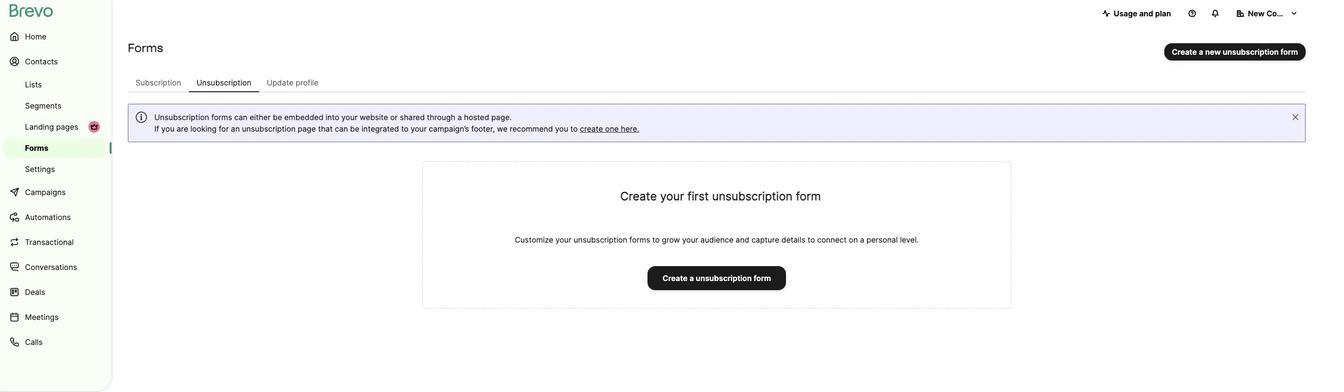 Task type: locate. For each thing, give the bounding box(es) containing it.
unsubscription inside unsubscription forms can either be embedded into your website or shared through a hosted page. if you are looking for an unsubscription page that can be integrated to your campaign's footer, we recommend you to create one here.
[[154, 113, 209, 122]]

unsubscription
[[1223, 47, 1279, 57], [242, 124, 296, 134], [712, 189, 793, 203], [574, 235, 628, 245], [696, 274, 752, 283]]

be
[[273, 113, 282, 122], [350, 124, 359, 134]]

1 horizontal spatial be
[[350, 124, 359, 134]]

form up details
[[796, 189, 821, 203]]

you left create
[[555, 124, 568, 134]]

can down the into
[[335, 124, 348, 134]]

grow
[[662, 235, 680, 245]]

your right the into
[[342, 113, 358, 122]]

landing pages
[[25, 122, 78, 132]]

0 vertical spatial create
[[1172, 47, 1197, 57]]

one
[[605, 124, 619, 134]]

create a new unsubscription form link
[[1165, 43, 1306, 61]]

2 you from the left
[[555, 124, 568, 134]]

0 horizontal spatial can
[[234, 113, 247, 122]]

connect
[[817, 235, 847, 245]]

0 vertical spatial forms
[[211, 113, 232, 122]]

left___rvooi image
[[90, 123, 98, 131]]

unsubscription
[[197, 78, 251, 88], [154, 113, 209, 122]]

and
[[1140, 9, 1154, 18], [736, 235, 750, 245]]

0 horizontal spatial forms
[[211, 113, 232, 122]]

or
[[390, 113, 398, 122]]

create
[[1172, 47, 1197, 57], [621, 189, 657, 203], [663, 274, 688, 283]]

campaigns link
[[4, 181, 106, 204]]

customize
[[515, 235, 553, 245]]

unsubscription forms can either be embedded into your website or shared through a hosted page. if you are looking for an unsubscription page that can be integrated to your campaign's footer, we recommend you to create one here.
[[154, 113, 639, 134]]

2 vertical spatial form
[[754, 274, 771, 283]]

unsubscription inside unsubscription forms can either be embedded into your website or shared through a hosted page. if you are looking for an unsubscription page that can be integrated to your campaign's footer, we recommend you to create one here.
[[242, 124, 296, 134]]

segments
[[25, 101, 62, 111]]

be right either
[[273, 113, 282, 122]]

1 vertical spatial can
[[335, 124, 348, 134]]

create for create a unsubscription form
[[663, 274, 688, 283]]

0 horizontal spatial be
[[273, 113, 282, 122]]

and left plan
[[1140, 9, 1154, 18]]

forms down landing
[[25, 143, 48, 153]]

unsubscription link
[[189, 73, 259, 92]]

details
[[782, 235, 806, 245]]

to
[[401, 124, 409, 134], [571, 124, 578, 134], [653, 235, 660, 245], [808, 235, 815, 245]]

1 vertical spatial and
[[736, 235, 750, 245]]

forms inside unsubscription forms can either be embedded into your website or shared through a hosted page. if you are looking for an unsubscription page that can be integrated to your campaign's footer, we recommend you to create one here.
[[211, 113, 232, 122]]

calls
[[25, 338, 43, 347]]

integrated
[[362, 124, 399, 134]]

pages
[[56, 122, 78, 132]]

1 vertical spatial unsubscription
[[154, 113, 209, 122]]

customize your unsubscription forms to grow your audience and capture details to connect on a personal level.
[[515, 235, 919, 245]]

you right 'if'
[[161, 124, 175, 134]]

conversations
[[25, 263, 77, 272]]

calls link
[[4, 331, 106, 354]]

form for create a new unsubscription form
[[1281, 47, 1298, 57]]

1 horizontal spatial forms
[[128, 41, 163, 55]]

1 vertical spatial form
[[796, 189, 821, 203]]

form
[[1281, 47, 1298, 57], [796, 189, 821, 203], [754, 274, 771, 283]]

be left integrated in the left top of the page
[[350, 124, 359, 134]]

create for create a new unsubscription form
[[1172, 47, 1197, 57]]

page
[[298, 124, 316, 134]]

company
[[1267, 9, 1303, 18]]

meetings
[[25, 313, 59, 322]]

contacts
[[25, 57, 58, 66]]

1 horizontal spatial form
[[796, 189, 821, 203]]

form down company
[[1281, 47, 1298, 57]]

home
[[25, 32, 46, 41]]

your right grow
[[682, 235, 698, 245]]

page.
[[492, 113, 512, 122]]

2 horizontal spatial form
[[1281, 47, 1298, 57]]

conversations link
[[4, 256, 106, 279]]

0 horizontal spatial forms
[[25, 143, 48, 153]]

can up the an
[[234, 113, 247, 122]]

recommend
[[510, 124, 553, 134]]

0 vertical spatial unsubscription
[[197, 78, 251, 88]]

on
[[849, 235, 858, 245]]

that
[[318, 124, 333, 134]]

forms
[[128, 41, 163, 55], [25, 143, 48, 153]]

create a unsubscription form link
[[648, 266, 786, 290]]

1 horizontal spatial you
[[555, 124, 568, 134]]

1 you from the left
[[161, 124, 175, 134]]

into
[[326, 113, 339, 122]]

update profile link
[[259, 73, 326, 92]]

0 vertical spatial can
[[234, 113, 247, 122]]

to down the shared
[[401, 124, 409, 134]]

if
[[154, 124, 159, 134]]

subscription link
[[128, 73, 189, 92]]

level.
[[900, 235, 919, 245]]

2 vertical spatial create
[[663, 274, 688, 283]]

0 horizontal spatial create
[[621, 189, 657, 203]]

forms left grow
[[630, 235, 650, 245]]

deals
[[25, 288, 45, 297]]

transactional
[[25, 238, 74, 247]]

forms up for
[[211, 113, 232, 122]]

to left create
[[571, 124, 578, 134]]

subscription
[[136, 78, 181, 88]]

contacts link
[[4, 50, 106, 73]]

can
[[234, 113, 247, 122], [335, 124, 348, 134]]

update
[[267, 78, 294, 88]]

a left the new at the top right
[[1199, 47, 1204, 57]]

a
[[1199, 47, 1204, 57], [458, 113, 462, 122], [860, 235, 865, 245], [690, 274, 694, 283]]

create inside create a new unsubscription form link
[[1172, 47, 1197, 57]]

forms up subscription
[[128, 41, 163, 55]]

for
[[219, 124, 229, 134]]

create your first unsubscription form
[[621, 189, 821, 203]]

a inside unsubscription forms can either be embedded into your website or shared through a hosted page. if you are looking for an unsubscription page that can be integrated to your campaign's footer, we recommend you to create one here.
[[458, 113, 462, 122]]

profile
[[296, 78, 319, 88]]

unsubscription up for
[[197, 78, 251, 88]]

you
[[161, 124, 175, 134], [555, 124, 568, 134]]

unsubscription up are
[[154, 113, 209, 122]]

1 vertical spatial create
[[621, 189, 657, 203]]

1 horizontal spatial forms
[[630, 235, 650, 245]]

settings link
[[4, 160, 106, 179]]

0 vertical spatial and
[[1140, 9, 1154, 18]]

0 horizontal spatial and
[[736, 235, 750, 245]]

2 horizontal spatial create
[[1172, 47, 1197, 57]]

1 vertical spatial forms
[[25, 143, 48, 153]]

1 horizontal spatial and
[[1140, 9, 1154, 18]]

and left capture
[[736, 235, 750, 245]]

new company button
[[1229, 4, 1306, 23]]

we
[[497, 124, 508, 134]]

usage and plan button
[[1095, 4, 1179, 23]]

automations link
[[4, 206, 106, 229]]

forms
[[211, 113, 232, 122], [630, 235, 650, 245]]

0 horizontal spatial you
[[161, 124, 175, 134]]

0 vertical spatial form
[[1281, 47, 1298, 57]]

landing
[[25, 122, 54, 132]]

0 horizontal spatial form
[[754, 274, 771, 283]]

new company
[[1248, 9, 1303, 18]]

create a new unsubscription form
[[1172, 47, 1298, 57]]

transactional link
[[4, 231, 106, 254]]

a down customize your unsubscription forms to grow your audience and capture details to connect on a personal level.
[[690, 274, 694, 283]]

lists
[[25, 80, 42, 89]]

1 vertical spatial forms
[[630, 235, 650, 245]]

create inside create a unsubscription form link
[[663, 274, 688, 283]]

form down capture
[[754, 274, 771, 283]]

your
[[342, 113, 358, 122], [411, 124, 427, 134], [660, 189, 684, 203], [556, 235, 572, 245], [682, 235, 698, 245]]

1 horizontal spatial create
[[663, 274, 688, 283]]

a up campaign's on the left top of page
[[458, 113, 462, 122]]



Task type: vqa. For each thing, say whether or not it's contained in the screenshot.
the leftmost after
no



Task type: describe. For each thing, give the bounding box(es) containing it.
0 vertical spatial be
[[273, 113, 282, 122]]

new
[[1206, 47, 1221, 57]]

form for create your first unsubscription form
[[796, 189, 821, 203]]

and inside button
[[1140, 9, 1154, 18]]

here.
[[621, 124, 639, 134]]

hosted
[[464, 113, 489, 122]]

update profile
[[267, 78, 319, 88]]

campaigns
[[25, 188, 66, 197]]

lists link
[[4, 75, 106, 94]]

segments link
[[4, 96, 106, 115]]

an
[[231, 124, 240, 134]]

unsubscription for unsubscription
[[197, 78, 251, 88]]

through
[[427, 113, 456, 122]]

either
[[250, 113, 271, 122]]

landing pages link
[[4, 117, 106, 137]]

usage
[[1114, 9, 1138, 18]]

website
[[360, 113, 388, 122]]

1 horizontal spatial can
[[335, 124, 348, 134]]

forms link
[[4, 139, 106, 158]]

create for create your first unsubscription form
[[621, 189, 657, 203]]

deals link
[[4, 281, 106, 304]]

forms inside forms link
[[25, 143, 48, 153]]

usage and plan
[[1114, 9, 1171, 18]]

to left grow
[[653, 235, 660, 245]]

meetings link
[[4, 306, 106, 329]]

footer,
[[471, 124, 495, 134]]

your right customize
[[556, 235, 572, 245]]

0 vertical spatial forms
[[128, 41, 163, 55]]

new
[[1248, 9, 1265, 18]]

automations
[[25, 213, 71, 222]]

1 vertical spatial be
[[350, 124, 359, 134]]

create one here. link
[[580, 124, 639, 134]]

campaign's
[[429, 124, 469, 134]]

plan
[[1156, 9, 1171, 18]]

are
[[177, 124, 188, 134]]

create a unsubscription form
[[663, 274, 771, 283]]

personal
[[867, 235, 898, 245]]

a right on
[[860, 235, 865, 245]]

capture
[[752, 235, 780, 245]]

your down the shared
[[411, 124, 427, 134]]

first
[[688, 189, 709, 203]]

unsubscription for unsubscription forms can either be embedded into your website or shared through a hosted page. if you are looking for an unsubscription page that can be integrated to your campaign's footer, we recommend you to create one here.
[[154, 113, 209, 122]]

create
[[580, 124, 603, 134]]

shared
[[400, 113, 425, 122]]

audience
[[701, 235, 734, 245]]

settings
[[25, 164, 55, 174]]

looking
[[190, 124, 217, 134]]

your left first
[[660, 189, 684, 203]]

embedded
[[284, 113, 324, 122]]

to right details
[[808, 235, 815, 245]]

home link
[[4, 25, 106, 48]]



